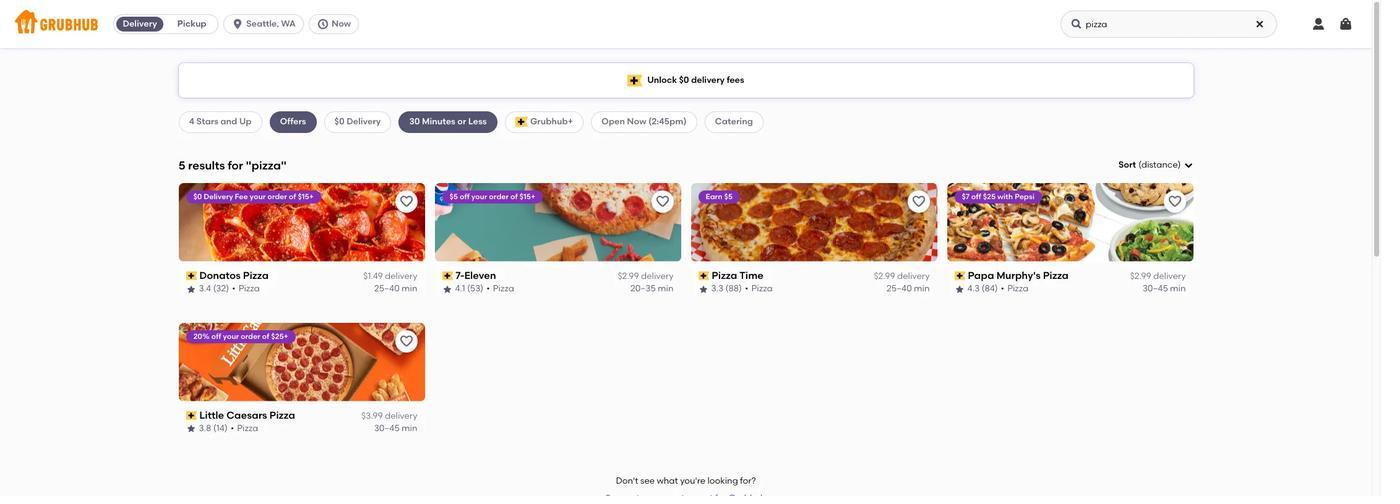 Task type: locate. For each thing, give the bounding box(es) containing it.
save this restaurant button for donatos pizza
[[395, 190, 417, 213]]

of for 7-eleven
[[511, 192, 518, 201]]

save this restaurant button
[[395, 190, 417, 213], [651, 190, 674, 213], [908, 190, 930, 213], [1164, 190, 1186, 213], [395, 330, 417, 353]]

delivery
[[123, 19, 157, 29], [347, 117, 381, 127], [204, 192, 233, 201]]

None field
[[1119, 159, 1193, 172]]

none field containing sort
[[1119, 159, 1193, 172]]

main navigation navigation
[[0, 0, 1372, 48]]

pizza
[[243, 270, 269, 281], [712, 270, 737, 281], [1043, 270, 1069, 281], [239, 284, 260, 294], [493, 284, 514, 294], [752, 284, 773, 294], [1008, 284, 1029, 294], [270, 409, 295, 421], [237, 423, 258, 434]]

$0
[[679, 75, 689, 85], [335, 117, 345, 127], [193, 192, 202, 201]]

1 horizontal spatial order
[[267, 192, 287, 201]]

• right (53)
[[487, 284, 490, 294]]

1 save this restaurant image from the left
[[399, 194, 414, 209]]

• for pizza
[[232, 284, 236, 294]]

$0 right unlock
[[679, 75, 689, 85]]

0 horizontal spatial your
[[223, 332, 239, 341]]

$7 off $25 with pepsi
[[962, 192, 1035, 201]]

$1.49
[[363, 271, 383, 282]]

$0 delivery
[[335, 117, 381, 127]]

1 vertical spatial delivery
[[347, 117, 381, 127]]

off for little
[[211, 332, 221, 341]]

0 horizontal spatial save this restaurant image
[[399, 334, 414, 349]]

4 stars and up
[[189, 117, 252, 127]]

• right "(14)"
[[231, 423, 234, 434]]

delivery inside button
[[123, 19, 157, 29]]

grubhub plus flag logo image
[[628, 75, 642, 86], [515, 117, 528, 127]]

1 horizontal spatial 25–40
[[887, 284, 912, 294]]

1 horizontal spatial of
[[289, 192, 296, 201]]

1 horizontal spatial 25–40 min
[[887, 284, 930, 294]]

0 horizontal spatial 25–40
[[374, 284, 400, 294]]

order
[[267, 192, 287, 201], [489, 192, 509, 201], [241, 332, 260, 341]]

1 horizontal spatial $0
[[335, 117, 345, 127]]

subscription pass image
[[698, 272, 709, 280], [955, 272, 965, 280]]

• right (88)
[[745, 284, 748, 294]]

1 horizontal spatial save this restaurant image
[[1167, 194, 1182, 209]]

subscription pass image left papa at the bottom
[[955, 272, 965, 280]]

$15+
[[298, 192, 314, 201], [520, 192, 535, 201]]

subscription pass image left 7-
[[442, 272, 453, 280]]

0 horizontal spatial 30–45 min
[[374, 423, 417, 434]]

star icon image left 3.4
[[186, 284, 196, 294]]

0 horizontal spatial off
[[211, 332, 221, 341]]

•
[[232, 284, 236, 294], [487, 284, 490, 294], [745, 284, 748, 294], [1001, 284, 1004, 294], [231, 423, 234, 434]]

now
[[332, 19, 351, 29], [627, 117, 646, 127]]

subscription pass image left little on the bottom left of the page
[[186, 411, 197, 420]]

up
[[239, 117, 252, 127]]

0 vertical spatial delivery
[[123, 19, 157, 29]]

0 horizontal spatial grubhub plus flag logo image
[[515, 117, 528, 127]]

grubhub+
[[530, 117, 573, 127]]

0 horizontal spatial 30–45
[[374, 423, 400, 434]]

0 vertical spatial grubhub plus flag logo image
[[628, 75, 642, 86]]

your for 7-eleven
[[471, 192, 487, 201]]

svg image
[[1339, 17, 1353, 32], [232, 18, 244, 30], [317, 18, 329, 30], [1070, 18, 1083, 30]]

30–45 for papa murphy's pizza
[[1143, 284, 1168, 294]]

pickup
[[177, 19, 206, 29]]

30–45 for little caesars pizza
[[374, 423, 400, 434]]

• pizza down caesars
[[231, 423, 258, 434]]

3.4
[[199, 284, 211, 294]]

2 save this restaurant image from the left
[[1167, 194, 1182, 209]]

earn
[[706, 192, 722, 201]]

7-eleven logo image
[[435, 183, 681, 262]]

2 vertical spatial delivery
[[204, 192, 233, 201]]

delivery left fee
[[204, 192, 233, 201]]

1 horizontal spatial $2.99
[[874, 271, 895, 282]]

fees
[[727, 75, 744, 85]]

open
[[602, 117, 625, 127]]

save this restaurant image for pizza time
[[911, 194, 926, 209]]

30–45
[[1143, 284, 1168, 294], [374, 423, 400, 434]]

2 horizontal spatial order
[[489, 192, 509, 201]]

3.8
[[199, 423, 211, 434]]

$0 delivery fee your order of $15+
[[193, 192, 314, 201]]

star icon image left 3.3 on the bottom right
[[698, 284, 708, 294]]

3 $2.99 from the left
[[1130, 271, 1151, 282]]

0 vertical spatial now
[[332, 19, 351, 29]]

1 vertical spatial $0
[[335, 117, 345, 127]]

1 $2.99 delivery from the left
[[618, 271, 674, 282]]

1 25–40 from the left
[[374, 284, 400, 294]]

$2.99 delivery for papa murphy's pizza
[[1130, 271, 1186, 282]]

0 horizontal spatial delivery
[[123, 19, 157, 29]]

$0 right offers
[[335, 117, 345, 127]]

delivery
[[691, 75, 725, 85], [385, 271, 417, 282], [641, 271, 674, 282], [897, 271, 930, 282], [1153, 271, 1186, 282], [385, 411, 417, 421]]

0 vertical spatial $0
[[679, 75, 689, 85]]

subscription pass image left donatos
[[186, 272, 197, 280]]

pizza down 'little caesars pizza'
[[237, 423, 258, 434]]

0 horizontal spatial 25–40 min
[[374, 284, 417, 294]]

donatos pizza
[[199, 270, 269, 281]]

$3.99 delivery
[[361, 411, 417, 421]]

seattle, wa
[[246, 19, 296, 29]]

0 horizontal spatial $0
[[193, 192, 202, 201]]

star icon image left the 3.8
[[186, 424, 196, 434]]

subscription pass image for papa murphy's pizza
[[955, 272, 965, 280]]

1 25–40 min from the left
[[374, 284, 417, 294]]

minutes
[[422, 117, 455, 127]]

2 horizontal spatial save this restaurant image
[[911, 194, 926, 209]]

• right (32)
[[232, 284, 236, 294]]

30–45 min
[[1143, 284, 1186, 294], [374, 423, 417, 434]]

5
[[179, 158, 185, 172]]

$2.99 delivery
[[618, 271, 674, 282], [874, 271, 930, 282], [1130, 271, 1186, 282]]

save this restaurant button for little caesars pizza
[[395, 330, 417, 353]]

looking
[[708, 476, 738, 486]]

save this restaurant image
[[655, 194, 670, 209], [911, 194, 926, 209], [399, 334, 414, 349]]

papa
[[968, 270, 994, 281]]

(32)
[[213, 284, 229, 294]]

25–40 min
[[374, 284, 417, 294], [887, 284, 930, 294]]

25–40 min for pizza time
[[887, 284, 930, 294]]

2 25–40 min from the left
[[887, 284, 930, 294]]

2 25–40 from the left
[[887, 284, 912, 294]]

star icon image for donatos pizza
[[186, 284, 196, 294]]

your
[[250, 192, 266, 201], [471, 192, 487, 201], [223, 332, 239, 341]]

stars
[[196, 117, 218, 127]]

(2:45pm)
[[648, 117, 687, 127]]

delivery for papa murphy's pizza
[[1153, 271, 1186, 282]]

svg image
[[1311, 17, 1326, 32], [1255, 19, 1265, 29], [1183, 160, 1193, 170]]

save this restaurant image
[[399, 194, 414, 209], [1167, 194, 1182, 209]]

now right open
[[627, 117, 646, 127]]

off
[[460, 192, 470, 201], [971, 192, 981, 201], [211, 332, 221, 341]]

0 horizontal spatial $5
[[450, 192, 458, 201]]

)
[[1178, 160, 1181, 170]]

• pizza for time
[[745, 284, 773, 294]]

• for eleven
[[487, 284, 490, 294]]

$0 down the results
[[193, 192, 202, 201]]

• right (84)
[[1001, 284, 1004, 294]]

2 horizontal spatial off
[[971, 192, 981, 201]]

now button
[[309, 14, 364, 34]]

earn $5
[[706, 192, 733, 201]]

0 horizontal spatial $2.99 delivery
[[618, 271, 674, 282]]

1 horizontal spatial $2.99 delivery
[[874, 271, 930, 282]]

0 vertical spatial 30–45 min
[[1143, 284, 1186, 294]]

delivery left 30 in the left of the page
[[347, 117, 381, 127]]

$0 for $0 delivery fee your order of $15+
[[193, 192, 202, 201]]

0 horizontal spatial subscription pass image
[[698, 272, 709, 280]]

save this restaurant image for papa murphy's pizza
[[1167, 194, 1182, 209]]

star icon image for papa murphy's pizza
[[955, 284, 964, 294]]

2 $15+ from the left
[[520, 192, 535, 201]]

now inside button
[[332, 19, 351, 29]]

2 horizontal spatial delivery
[[347, 117, 381, 127]]

now right wa
[[332, 19, 351, 29]]

sort ( distance )
[[1119, 160, 1181, 170]]

(
[[1139, 160, 1142, 170]]

1 $2.99 from the left
[[618, 271, 639, 282]]

2 vertical spatial $0
[[193, 192, 202, 201]]

2 horizontal spatial $2.99 delivery
[[1130, 271, 1186, 282]]

• pizza down time
[[745, 284, 773, 294]]

1 horizontal spatial 30–45 min
[[1143, 284, 1186, 294]]

1 vertical spatial now
[[627, 117, 646, 127]]

1 horizontal spatial $15+
[[520, 192, 535, 201]]

$25
[[983, 192, 996, 201]]

1 horizontal spatial delivery
[[204, 192, 233, 201]]

1 horizontal spatial 30–45
[[1143, 284, 1168, 294]]

delivery for pizza time
[[897, 271, 930, 282]]

distance
[[1142, 160, 1178, 170]]

1 horizontal spatial svg image
[[1255, 19, 1265, 29]]

• pizza down eleven
[[487, 284, 514, 294]]

wa
[[281, 19, 296, 29]]

2 horizontal spatial $0
[[679, 75, 689, 85]]

save this restaurant button for pizza time
[[908, 190, 930, 213]]

2 horizontal spatial svg image
[[1311, 17, 1326, 32]]

murphy's
[[997, 270, 1041, 281]]

1 vertical spatial grubhub plus flag logo image
[[515, 117, 528, 127]]

2 horizontal spatial your
[[471, 192, 487, 201]]

• pizza down papa murphy's pizza
[[1001, 284, 1029, 294]]

1 $5 from the left
[[450, 192, 458, 201]]

0 horizontal spatial now
[[332, 19, 351, 29]]

subscription pass image left the pizza time
[[698, 272, 709, 280]]

delivery left 'pickup'
[[123, 19, 157, 29]]

grubhub plus flag logo image left grubhub+
[[515, 117, 528, 127]]

$5 off your order of $15+
[[450, 192, 535, 201]]

1 horizontal spatial $5
[[724, 192, 733, 201]]

1 horizontal spatial grubhub plus flag logo image
[[628, 75, 642, 86]]

pizza time logo image
[[691, 183, 937, 262]]

0 vertical spatial 30–45
[[1143, 284, 1168, 294]]

3 $2.99 delivery from the left
[[1130, 271, 1186, 282]]

• pizza for murphy's
[[1001, 284, 1029, 294]]

1 horizontal spatial save this restaurant image
[[655, 194, 670, 209]]

1 horizontal spatial subscription pass image
[[955, 272, 965, 280]]

star icon image
[[186, 284, 196, 294], [442, 284, 452, 294], [698, 284, 708, 294], [955, 284, 964, 294], [186, 424, 196, 434]]

0 horizontal spatial of
[[262, 332, 269, 341]]

your for little caesars pizza
[[223, 332, 239, 341]]

pizza right caesars
[[270, 409, 295, 421]]

1 horizontal spatial off
[[460, 192, 470, 201]]

min for 7-eleven
[[658, 284, 674, 294]]

1 vertical spatial 30–45
[[374, 423, 400, 434]]

3.3
[[711, 284, 724, 294]]

2 horizontal spatial $2.99
[[1130, 271, 1151, 282]]

star icon image left 4.1
[[442, 284, 452, 294]]

1 vertical spatial 30–45 min
[[374, 423, 417, 434]]

save this restaurant image for 7-eleven
[[655, 194, 670, 209]]

0 horizontal spatial save this restaurant image
[[399, 194, 414, 209]]

"pizza"
[[246, 158, 287, 172]]

$2.99
[[618, 271, 639, 282], [874, 271, 895, 282], [1130, 271, 1151, 282]]

2 $2.99 from the left
[[874, 271, 895, 282]]

7-
[[456, 270, 464, 281]]

2 horizontal spatial of
[[511, 192, 518, 201]]

0 horizontal spatial order
[[241, 332, 260, 341]]

little caesars pizza
[[199, 409, 295, 421]]

2 $2.99 delivery from the left
[[874, 271, 930, 282]]

star icon image left 4.3
[[955, 284, 964, 294]]

4.1
[[455, 284, 465, 294]]

0 horizontal spatial $15+
[[298, 192, 314, 201]]

save this restaurant button for papa murphy's pizza
[[1164, 190, 1186, 213]]

2 subscription pass image from the left
[[955, 272, 965, 280]]

star icon image for little caesars pizza
[[186, 424, 196, 434]]

time
[[739, 270, 764, 281]]

1 subscription pass image from the left
[[698, 272, 709, 280]]

pizza right murphy's
[[1043, 270, 1069, 281]]

grubhub plus flag logo image left unlock
[[628, 75, 642, 86]]

1 $15+ from the left
[[298, 192, 314, 201]]

25–40 for pizza time
[[887, 284, 912, 294]]

subscription pass image
[[186, 272, 197, 280], [442, 272, 453, 280], [186, 411, 197, 420]]

25–40
[[374, 284, 400, 294], [887, 284, 912, 294]]

• pizza
[[232, 284, 260, 294], [487, 284, 514, 294], [745, 284, 773, 294], [1001, 284, 1029, 294], [231, 423, 258, 434]]

$5
[[450, 192, 458, 201], [724, 192, 733, 201]]

• pizza for caesars
[[231, 423, 258, 434]]

0 horizontal spatial $2.99
[[618, 271, 639, 282]]

min
[[402, 284, 417, 294], [658, 284, 674, 294], [914, 284, 930, 294], [1170, 284, 1186, 294], [402, 423, 417, 434]]

• pizza down 'donatos pizza'
[[232, 284, 260, 294]]



Task type: vqa. For each thing, say whether or not it's contained in the screenshot.


Task type: describe. For each thing, give the bounding box(es) containing it.
• pizza for eleven
[[487, 284, 514, 294]]

• for murphy's
[[1001, 284, 1004, 294]]

pizza down time
[[752, 284, 773, 294]]

5 results for "pizza"
[[179, 158, 287, 172]]

$2.99 delivery for pizza time
[[874, 271, 930, 282]]

results
[[188, 158, 225, 172]]

25–40 for donatos pizza
[[374, 284, 400, 294]]

what
[[657, 476, 678, 486]]

(84)
[[982, 284, 998, 294]]

little caesars pizza logo image
[[179, 323, 425, 401]]

$3.99
[[361, 411, 383, 421]]

papa murphy's pizza
[[968, 270, 1069, 281]]

with
[[998, 192, 1013, 201]]

pickup button
[[166, 14, 218, 34]]

unlock $0 delivery fees
[[647, 75, 744, 85]]

don't
[[616, 476, 638, 486]]

less
[[468, 117, 487, 127]]

for?
[[740, 476, 756, 486]]

$25+
[[271, 332, 288, 341]]

delivery for $0 delivery
[[347, 117, 381, 127]]

for
[[228, 158, 243, 172]]

little
[[199, 409, 224, 421]]

pizza down eleven
[[493, 284, 514, 294]]

seattle, wa button
[[223, 14, 309, 34]]

seattle,
[[246, 19, 279, 29]]

20–35
[[631, 284, 656, 294]]

svg image inside seattle, wa "button"
[[232, 18, 244, 30]]

star icon image for 7-eleven
[[442, 284, 452, 294]]

subscription pass image for little caesars pizza
[[186, 411, 197, 420]]

caesars
[[226, 409, 267, 421]]

star icon image for pizza time
[[698, 284, 708, 294]]

(88)
[[726, 284, 742, 294]]

0 horizontal spatial svg image
[[1183, 160, 1193, 170]]

$2.99 delivery for 7-eleven
[[618, 271, 674, 282]]

save this restaurant button for 7-eleven
[[651, 190, 674, 213]]

subscription pass image for donatos pizza
[[186, 272, 197, 280]]

and
[[220, 117, 237, 127]]

• pizza for pizza
[[232, 284, 260, 294]]

donatos
[[199, 270, 241, 281]]

off for papa
[[971, 192, 981, 201]]

4.3
[[968, 284, 980, 294]]

delivery for little caesars pizza
[[385, 411, 417, 421]]

unlock
[[647, 75, 677, 85]]

subscription pass image for 7-eleven
[[442, 272, 453, 280]]

30–45 min for little caesars pizza
[[374, 423, 417, 434]]

save this restaurant image for little caesars pizza
[[399, 334, 414, 349]]

min for little caesars pizza
[[402, 423, 417, 434]]

20–35 min
[[631, 284, 674, 294]]

fee
[[235, 192, 248, 201]]

svg image inside now button
[[317, 18, 329, 30]]

Search for food, convenience, alcohol... search field
[[1061, 11, 1277, 38]]

1 horizontal spatial now
[[627, 117, 646, 127]]

1 horizontal spatial your
[[250, 192, 266, 201]]

off for 7-
[[460, 192, 470, 201]]

7-eleven
[[456, 270, 496, 281]]

delivery for $0 delivery fee your order of $15+
[[204, 192, 233, 201]]

delivery for donatos pizza
[[385, 271, 417, 282]]

(14)
[[213, 423, 228, 434]]

$2.99 for 7-eleven
[[618, 271, 639, 282]]

eleven
[[464, 270, 496, 281]]

$1.49 delivery
[[363, 271, 417, 282]]

25–40 min for donatos pizza
[[374, 284, 417, 294]]

min for papa murphy's pizza
[[1170, 284, 1186, 294]]

4.3 (84)
[[968, 284, 998, 294]]

pizza down 'donatos pizza'
[[239, 284, 260, 294]]

3.8 (14)
[[199, 423, 228, 434]]

delivery button
[[114, 14, 166, 34]]

save this restaurant image for donatos pizza
[[399, 194, 414, 209]]

4.1 (53)
[[455, 284, 483, 294]]

of for little caesars pizza
[[262, 332, 269, 341]]

min for pizza time
[[914, 284, 930, 294]]

grubhub plus flag logo image for unlock $0 delivery fees
[[628, 75, 642, 86]]

$0 for $0 delivery
[[335, 117, 345, 127]]

• for caesars
[[231, 423, 234, 434]]

2 $5 from the left
[[724, 192, 733, 201]]

subscription pass image for pizza time
[[698, 272, 709, 280]]

don't see what you're looking for?
[[616, 476, 756, 486]]

or
[[457, 117, 466, 127]]

3.3 (88)
[[711, 284, 742, 294]]

sort
[[1119, 160, 1136, 170]]

pizza right donatos
[[243, 270, 269, 281]]

catering
[[715, 117, 753, 127]]

$2.99 for pizza time
[[874, 271, 895, 282]]

$7
[[962, 192, 970, 201]]

offers
[[280, 117, 306, 127]]

pizza time
[[712, 270, 764, 281]]

grubhub plus flag logo image for grubhub+
[[515, 117, 528, 127]]

4
[[189, 117, 194, 127]]

min for donatos pizza
[[402, 284, 417, 294]]

3.4 (32)
[[199, 284, 229, 294]]

pepsi
[[1015, 192, 1035, 201]]

20%
[[193, 332, 210, 341]]

papa murphy's pizza logo image
[[947, 183, 1193, 262]]

you're
[[680, 476, 706, 486]]

30
[[409, 117, 420, 127]]

see
[[640, 476, 655, 486]]

pizza down papa murphy's pizza
[[1008, 284, 1029, 294]]

open now (2:45pm)
[[602, 117, 687, 127]]

$2.99 for papa murphy's pizza
[[1130, 271, 1151, 282]]

pizza up "3.3 (88)"
[[712, 270, 737, 281]]

donatos pizza logo image
[[179, 183, 425, 262]]

delivery for 7-eleven
[[641, 271, 674, 282]]

30–45 min for papa murphy's pizza
[[1143, 284, 1186, 294]]

(53)
[[467, 284, 483, 294]]

order for little caesars pizza
[[241, 332, 260, 341]]

• for time
[[745, 284, 748, 294]]

20% off your order of $25+
[[193, 332, 288, 341]]

30 minutes or less
[[409, 117, 487, 127]]

order for 7-eleven
[[489, 192, 509, 201]]



